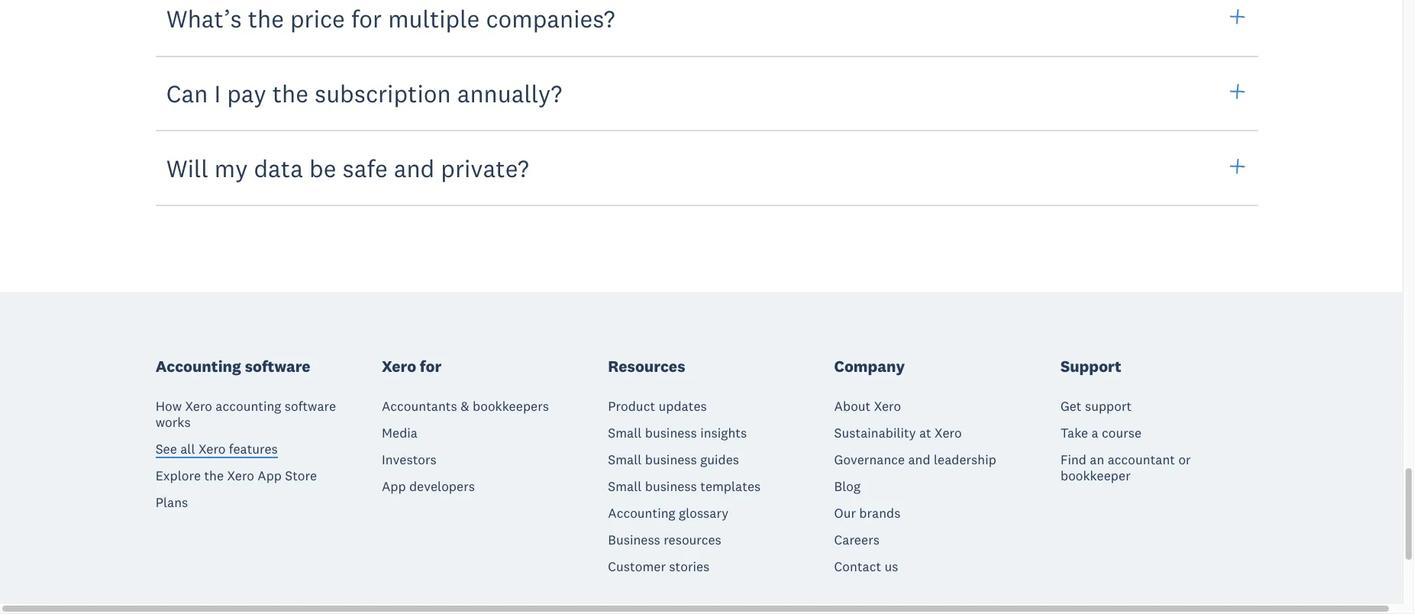 Task type: describe. For each thing, give the bounding box(es) containing it.
insights
[[701, 424, 747, 441]]

can i pay the subscription annually? button
[[156, 55, 1259, 132]]

app developers
[[382, 478, 475, 495]]

find an accountant or bookkeeper
[[1061, 451, 1191, 484]]

our brands
[[835, 505, 901, 521]]

leadership
[[934, 451, 997, 468]]

&
[[461, 398, 469, 414]]

bookkeepers
[[473, 398, 549, 414]]

governance
[[835, 451, 905, 468]]

about xero link
[[835, 398, 902, 414]]

and inside "dropdown button"
[[394, 152, 435, 183]]

accounting software
[[156, 356, 311, 377]]

explore the xero app store link
[[156, 467, 317, 484]]

small business insights
[[608, 424, 747, 441]]

will my data be safe and private? button
[[156, 130, 1259, 206]]

get support link
[[1061, 398, 1132, 414]]

governance and leadership link
[[835, 451, 997, 468]]

all
[[180, 440, 195, 457]]

store
[[285, 467, 317, 484]]

multiple
[[388, 3, 480, 34]]

about xero
[[835, 398, 902, 414]]

explore
[[156, 467, 201, 484]]

accountants & bookkeepers link
[[382, 398, 549, 414]]

about
[[835, 398, 871, 414]]

xero up accountants
[[382, 356, 416, 377]]

take
[[1061, 424, 1089, 441]]

private?
[[441, 152, 529, 183]]

business for templates
[[645, 478, 697, 495]]

see all xero features link
[[156, 440, 278, 461]]

companies?
[[486, 3, 615, 34]]

can i pay the subscription annually?
[[166, 78, 562, 108]]

blog
[[835, 478, 861, 495]]

xero up sustainability at xero "link"
[[874, 398, 902, 414]]

accountants
[[382, 398, 457, 414]]

can
[[166, 78, 208, 108]]

media
[[382, 424, 418, 441]]

customer stories
[[608, 558, 710, 575]]

0 vertical spatial software
[[245, 356, 311, 377]]

how xero accounting software works link
[[156, 398, 354, 430]]

take a course
[[1061, 424, 1142, 441]]

updates
[[659, 398, 707, 414]]

xero inside the how xero accounting software works
[[185, 398, 212, 414]]

business for insights
[[645, 424, 697, 441]]

will
[[166, 152, 208, 183]]

stories
[[669, 558, 710, 575]]

resources
[[608, 356, 686, 377]]

accounting
[[216, 398, 281, 414]]

safe
[[343, 152, 388, 183]]

governance and leadership
[[835, 451, 997, 468]]

xero right all
[[199, 440, 226, 457]]

accounting for accounting software
[[156, 356, 241, 377]]

our
[[835, 505, 856, 521]]

see
[[156, 440, 177, 457]]

i
[[214, 78, 221, 108]]

an
[[1090, 451, 1105, 468]]

product
[[608, 398, 655, 414]]

support
[[1061, 356, 1122, 377]]

0 horizontal spatial app
[[258, 467, 282, 484]]

pay
[[227, 78, 266, 108]]

small business templates
[[608, 478, 761, 495]]

at
[[920, 424, 932, 441]]

small business templates link
[[608, 478, 761, 495]]

investors
[[382, 451, 437, 468]]

contact us
[[835, 558, 899, 575]]

my
[[215, 152, 248, 183]]

the for xero
[[204, 467, 224, 484]]

developers
[[409, 478, 475, 495]]

will my data be safe and private?
[[166, 152, 529, 183]]

guides
[[701, 451, 739, 468]]

templates
[[701, 478, 761, 495]]

small business guides
[[608, 451, 739, 468]]



Task type: vqa. For each thing, say whether or not it's contained in the screenshot.
insights's 'business'
yes



Task type: locate. For each thing, give the bounding box(es) containing it.
business down the small business guides
[[645, 478, 697, 495]]

accounting for accounting glossary
[[608, 505, 676, 521]]

2 vertical spatial small
[[608, 478, 642, 495]]

take a course link
[[1061, 424, 1142, 441]]

price
[[290, 3, 345, 34]]

how
[[156, 398, 182, 414]]

software up accounting
[[245, 356, 311, 377]]

xero right the how
[[185, 398, 212, 414]]

for
[[351, 3, 382, 34], [420, 356, 442, 377]]

1 vertical spatial accounting
[[608, 505, 676, 521]]

2 vertical spatial business
[[645, 478, 697, 495]]

accountant
[[1108, 451, 1176, 468]]

the left price
[[248, 3, 284, 34]]

1 vertical spatial for
[[420, 356, 442, 377]]

0 vertical spatial business
[[645, 424, 697, 441]]

1 small from the top
[[608, 424, 642, 441]]

how xero accounting software works
[[156, 398, 336, 430]]

course
[[1102, 424, 1142, 441]]

accounting up the how
[[156, 356, 241, 377]]

3 business from the top
[[645, 478, 697, 495]]

find an accountant or bookkeeper link
[[1061, 451, 1259, 484]]

a
[[1092, 424, 1099, 441]]

business up the small business guides
[[645, 424, 697, 441]]

accountants & bookkeepers
[[382, 398, 549, 414]]

glossary
[[679, 505, 729, 521]]

app
[[258, 467, 282, 484], [382, 478, 406, 495]]

1 horizontal spatial app
[[382, 478, 406, 495]]

subscription
[[315, 78, 451, 108]]

small business insights link
[[608, 424, 747, 441]]

accounting up business
[[608, 505, 676, 521]]

xero for
[[382, 356, 442, 377]]

plans link
[[156, 494, 188, 511]]

customer
[[608, 558, 666, 575]]

data
[[254, 152, 303, 183]]

explore the xero app store
[[156, 467, 317, 484]]

product updates
[[608, 398, 707, 414]]

xero right the "at"
[[935, 424, 962, 441]]

be
[[309, 152, 337, 183]]

0 vertical spatial and
[[394, 152, 435, 183]]

sustainability at xero link
[[835, 424, 962, 441]]

accounting glossary
[[608, 505, 729, 521]]

app down features
[[258, 467, 282, 484]]

contact
[[835, 558, 882, 575]]

1 vertical spatial and
[[909, 451, 931, 468]]

careers link
[[835, 531, 880, 548]]

app developers link
[[382, 478, 475, 495]]

plans
[[156, 494, 188, 511]]

1 business from the top
[[645, 424, 697, 441]]

xero down features
[[227, 467, 254, 484]]

what's the price for multiple companies? button
[[156, 0, 1259, 57]]

business
[[645, 424, 697, 441], [645, 451, 697, 468], [645, 478, 697, 495]]

what's the price for multiple companies?
[[166, 3, 615, 34]]

customer stories link
[[608, 558, 710, 575]]

0 vertical spatial the
[[248, 3, 284, 34]]

our brands link
[[835, 505, 901, 521]]

0 horizontal spatial for
[[351, 3, 382, 34]]

0 vertical spatial small
[[608, 424, 642, 441]]

find
[[1061, 451, 1087, 468]]

the for price
[[248, 3, 284, 34]]

see all xero features
[[156, 440, 278, 457]]

what's
[[166, 3, 242, 34]]

and right safe
[[394, 152, 435, 183]]

brands
[[860, 505, 901, 521]]

small for small business templates
[[608, 478, 642, 495]]

sustainability at xero
[[835, 424, 962, 441]]

small for small business guides
[[608, 451, 642, 468]]

for right price
[[351, 3, 382, 34]]

1 vertical spatial business
[[645, 451, 697, 468]]

features
[[229, 440, 278, 457]]

for up accountants
[[420, 356, 442, 377]]

accounting
[[156, 356, 241, 377], [608, 505, 676, 521]]

2 small from the top
[[608, 451, 642, 468]]

3 small from the top
[[608, 478, 642, 495]]

app down investors link
[[382, 478, 406, 495]]

1 vertical spatial the
[[272, 78, 309, 108]]

business for guides
[[645, 451, 697, 468]]

0 vertical spatial accounting
[[156, 356, 241, 377]]

software
[[245, 356, 311, 377], [285, 398, 336, 414]]

xero
[[382, 356, 416, 377], [185, 398, 212, 414], [874, 398, 902, 414], [935, 424, 962, 441], [199, 440, 226, 457], [227, 467, 254, 484]]

1 vertical spatial small
[[608, 451, 642, 468]]

business resources
[[608, 531, 722, 548]]

1 horizontal spatial for
[[420, 356, 442, 377]]

get
[[1061, 398, 1082, 414]]

0 vertical spatial for
[[351, 3, 382, 34]]

2 business from the top
[[645, 451, 697, 468]]

accounting glossary link
[[608, 505, 729, 521]]

business down the small business insights link
[[645, 451, 697, 468]]

the down the see all xero features link
[[204, 467, 224, 484]]

annually?
[[457, 78, 562, 108]]

sustainability
[[835, 424, 916, 441]]

and down the "at"
[[909, 451, 931, 468]]

investors link
[[382, 451, 437, 468]]

bookkeeper
[[1061, 467, 1131, 484]]

contact us link
[[835, 558, 899, 575]]

the
[[248, 3, 284, 34], [272, 78, 309, 108], [204, 467, 224, 484]]

blog link
[[835, 478, 861, 495]]

1 vertical spatial software
[[285, 398, 336, 414]]

resources
[[664, 531, 722, 548]]

the right pay at the left top of page
[[272, 78, 309, 108]]

or
[[1179, 451, 1191, 468]]

business
[[608, 531, 661, 548]]

small business guides link
[[608, 451, 739, 468]]

works
[[156, 414, 191, 430]]

0 horizontal spatial accounting
[[156, 356, 241, 377]]

company
[[835, 356, 905, 377]]

small for small business insights
[[608, 424, 642, 441]]

0 horizontal spatial and
[[394, 152, 435, 183]]

media link
[[382, 424, 418, 441]]

software inside the how xero accounting software works
[[285, 398, 336, 414]]

2 vertical spatial the
[[204, 467, 224, 484]]

careers
[[835, 531, 880, 548]]

1 horizontal spatial and
[[909, 451, 931, 468]]

software right accounting
[[285, 398, 336, 414]]

business resources link
[[608, 531, 722, 548]]

1 horizontal spatial accounting
[[608, 505, 676, 521]]

for inside dropdown button
[[351, 3, 382, 34]]



